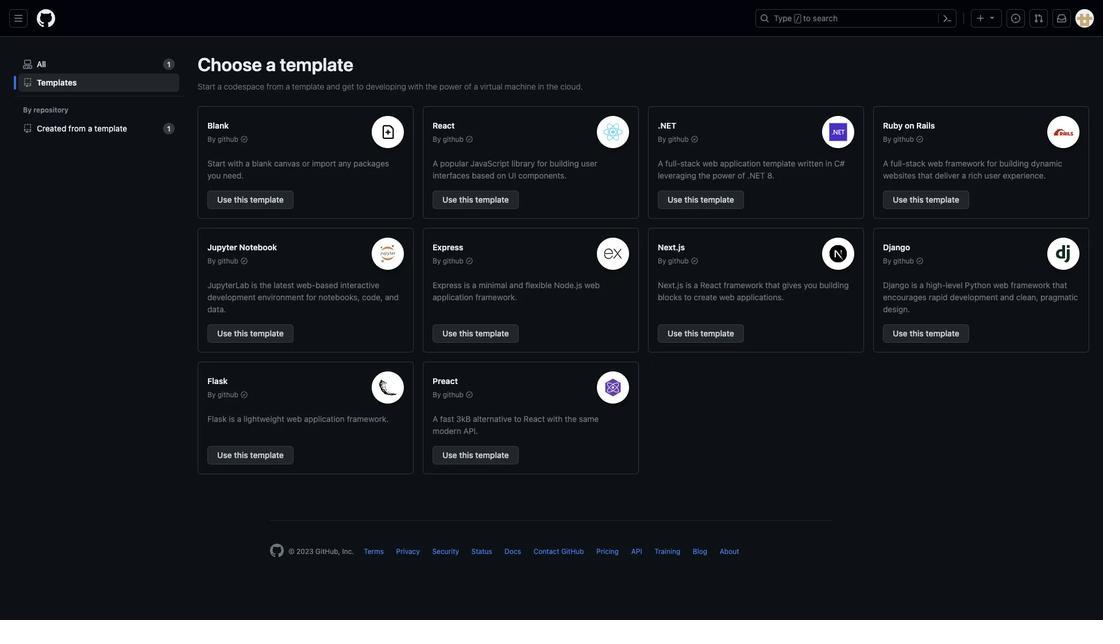 Task type: vqa. For each thing, say whether or not it's contained in the screenshot.
left development
yes



Task type: locate. For each thing, give the bounding box(es) containing it.
0 horizontal spatial of
[[464, 82, 472, 91]]

that inside the django is a high-level python web framework that encourages rapid development and clean, pragmatic design.
[[1053, 280, 1067, 290]]

.net link
[[658, 121, 676, 130]]

blank
[[252, 159, 272, 168]]

based
[[472, 171, 495, 180], [315, 280, 338, 290]]

2 next.js from the top
[[658, 280, 683, 290]]

clean,
[[1016, 292, 1038, 302]]

1 horizontal spatial power
[[713, 171, 736, 180]]

0 vertical spatial user
[[581, 159, 597, 168]]

template down create
[[701, 329, 734, 338]]

a right created
[[88, 124, 92, 133]]

1 django from the top
[[883, 243, 910, 252]]

0 horizontal spatial stack
[[680, 159, 700, 168]]

2 1 from the top
[[167, 125, 171, 133]]

1 vertical spatial application
[[433, 292, 473, 302]]

contact github
[[534, 548, 584, 556]]

c#
[[834, 159, 845, 168]]

use this template down the api.
[[442, 451, 509, 460]]

use this template button for a popular javascript library for building user interfaces based on ui components.
[[433, 191, 519, 209]]

.net up leveraging on the top right of the page
[[658, 121, 676, 130]]

0 vertical spatial express
[[433, 243, 463, 252]]

1 vertical spatial of
[[738, 171, 745, 180]]

is inside jupyterlab is the latest web-based interactive development environment for notebooks, code, and data.
[[251, 280, 257, 290]]

template
[[280, 53, 353, 75], [292, 82, 324, 91], [94, 124, 127, 133], [763, 159, 796, 168], [250, 195, 284, 205], [475, 195, 509, 205], [701, 195, 734, 205], [926, 195, 960, 205], [250, 329, 284, 338], [475, 329, 509, 338], [701, 329, 734, 338], [926, 329, 960, 338], [250, 451, 284, 460], [475, 451, 509, 460]]

by for express is a minimal and flexible node.js web application framework.
[[433, 257, 441, 265]]

that
[[918, 171, 933, 180], [765, 280, 780, 290], [1053, 280, 1067, 290]]

by for flask is a lightweight web application framework.
[[207, 391, 216, 399]]

0 horizontal spatial power
[[440, 82, 462, 91]]

use this template down data.
[[217, 329, 284, 338]]

in right machine
[[538, 82, 544, 91]]

1 flask from the top
[[207, 377, 228, 386]]

0 horizontal spatial building
[[550, 159, 579, 168]]

next.js inside next.js is a react framework that gives you building blocks to create web applications.
[[658, 280, 683, 290]]

and left flexible
[[509, 280, 523, 290]]

codespace
[[224, 82, 264, 91]]

notebook
[[239, 243, 277, 252]]

0 vertical spatial django
[[883, 243, 910, 252]]

verified image up 'lightweight'
[[241, 392, 248, 398]]

django inside the django is a high-level python web framework that encourages rapid development and clean, pragmatic design.
[[883, 280, 909, 290]]

by for a full-stack web application template written in c# leveraging the power of .net 8.
[[658, 135, 666, 143]]

this for a fast 3kb alternative to react with the same modern api.
[[459, 451, 473, 460]]

that up pragmatic
[[1053, 280, 1067, 290]]

github for jupyter notebook
[[218, 257, 238, 265]]

1 horizontal spatial framework.
[[475, 292, 517, 302]]

by github for blank
[[207, 135, 238, 143]]

0 vertical spatial on
[[905, 121, 914, 130]]

1 vertical spatial in
[[826, 159, 832, 168]]

ruby on rails image
[[1054, 129, 1073, 136]]

is for flask
[[229, 414, 235, 424]]

0 horizontal spatial on
[[497, 171, 506, 180]]

0 vertical spatial you
[[207, 171, 221, 180]]

next.js for next.js is a react framework that gives you building blocks to create web applications.
[[658, 280, 683, 290]]

1 vertical spatial start
[[207, 159, 226, 168]]

api
[[631, 548, 642, 556]]

github for ruby on rails
[[893, 135, 914, 143]]

user
[[581, 159, 597, 168], [985, 171, 1001, 180]]

by down 'ruby'
[[883, 135, 891, 143]]

next.js image
[[829, 245, 847, 263]]

framework
[[945, 159, 985, 168], [724, 280, 763, 290], [1011, 280, 1050, 290]]

use this template button for a full-stack web application template written in c# leveraging the power of .net 8.
[[658, 191, 744, 209]]

development down python at the right top
[[950, 292, 998, 302]]

github for django
[[893, 257, 914, 265]]

use this template down minimal
[[442, 329, 509, 338]]

framework. down minimal
[[475, 292, 517, 302]]

1 horizontal spatial .net
[[747, 171, 765, 180]]

1 horizontal spatial full-
[[891, 159, 906, 168]]

use this template down leveraging on the top right of the page
[[668, 195, 734, 205]]

building
[[550, 159, 579, 168], [999, 159, 1029, 168], [819, 280, 849, 290]]

0 horizontal spatial user
[[581, 159, 597, 168]]

1 stack from the left
[[680, 159, 700, 168]]

express inside express is a minimal and flexible node.js web application framework.
[[433, 280, 462, 290]]

a left rich
[[962, 171, 966, 180]]

0 horizontal spatial framework
[[724, 280, 763, 290]]

flask link
[[207, 377, 228, 386]]

is
[[251, 280, 257, 290], [464, 280, 470, 290], [686, 280, 692, 290], [911, 280, 917, 290], [229, 414, 235, 424]]

1 horizontal spatial based
[[472, 171, 495, 180]]

fast
[[440, 414, 454, 424]]

full- inside a full-stack web application template written in c# leveraging the power of .net 8.
[[665, 159, 680, 168]]

by
[[23, 106, 32, 114], [207, 135, 216, 143], [433, 135, 441, 143], [658, 135, 666, 143], [883, 135, 891, 143], [207, 257, 216, 265], [433, 257, 441, 265], [658, 257, 666, 265], [883, 257, 891, 265], [207, 391, 216, 399], [433, 391, 441, 399]]

framework inside a full-stack web framework for building dynamic websites that deliver a rich user experience.
[[945, 159, 985, 168]]

1 vertical spatial from
[[68, 124, 86, 133]]

framework for web
[[724, 280, 763, 290]]

react link
[[433, 121, 455, 130]]

start
[[198, 82, 215, 91], [207, 159, 226, 168]]

framework inside next.js is a react framework that gives you building blocks to create web applications.
[[724, 280, 763, 290]]

1 horizontal spatial application
[[433, 292, 473, 302]]

a left high-
[[920, 280, 924, 290]]

flask for flask is a lightweight web application framework.
[[207, 414, 227, 424]]

0 horizontal spatial application
[[304, 414, 345, 424]]

2 horizontal spatial with
[[547, 414, 563, 424]]

github for .net
[[668, 135, 689, 143]]

2 horizontal spatial building
[[999, 159, 1029, 168]]

javascript
[[471, 159, 509, 168]]

2 vertical spatial react
[[524, 414, 545, 424]]

is inside express is a minimal and flexible node.js web application framework.
[[464, 280, 470, 290]]

blog
[[693, 548, 707, 556]]

popular
[[440, 159, 468, 168]]

status link
[[471, 548, 492, 556]]

0 vertical spatial 1
[[167, 60, 171, 68]]

use this template button for a full-stack web framework for building dynamic websites that deliver a rich user experience.
[[883, 191, 969, 209]]

verified image for next.js
[[691, 258, 698, 265]]

1 express from the top
[[433, 243, 463, 252]]

canvas
[[274, 159, 300, 168]]

2 vertical spatial application
[[304, 414, 345, 424]]

development
[[207, 292, 256, 302], [950, 292, 998, 302]]

react right alternative
[[524, 414, 545, 424]]

building down next.js 'icon'
[[819, 280, 849, 290]]

ruby
[[883, 121, 903, 130]]

use this template down the need.
[[217, 195, 284, 205]]

building inside a popular javascript library for building user interfaces based on ui components.
[[550, 159, 579, 168]]

and right code,
[[385, 292, 399, 302]]

full- up leveraging on the top right of the page
[[665, 159, 680, 168]]

jupyterlab
[[207, 280, 249, 290]]

0 horizontal spatial .net
[[658, 121, 676, 130]]

use this template down 'lightweight'
[[217, 451, 284, 460]]

import
[[312, 159, 336, 168]]

based up the notebooks,
[[315, 280, 338, 290]]

by github down the jupyter
[[207, 257, 238, 265]]

deliver
[[935, 171, 960, 180]]

use this template button down minimal
[[433, 325, 519, 343]]

0 horizontal spatial that
[[765, 280, 780, 290]]

django is a high-level python web framework that encourages rapid development and clean, pragmatic design.
[[883, 280, 1078, 314]]

use this template down create
[[668, 329, 734, 338]]

alternative
[[473, 414, 512, 424]]

template down 'lightweight'
[[250, 451, 284, 460]]

0 vertical spatial power
[[440, 82, 462, 91]]

2 horizontal spatial application
[[720, 159, 761, 168]]

0 vertical spatial .net
[[658, 121, 676, 130]]

a fast 3kb alternative to react with the same modern api.
[[433, 414, 599, 436]]

template for ruby on rails
[[926, 195, 960, 205]]

react inside a fast 3kb alternative to react with the same modern api.
[[524, 414, 545, 424]]

github down "express" link
[[443, 257, 464, 265]]

template for jupyter notebook
[[250, 329, 284, 338]]

a inside a fast 3kb alternative to react with the same modern api.
[[433, 414, 438, 424]]

to right alternative
[[514, 414, 522, 424]]

by github for django
[[883, 257, 914, 265]]

this for next.js is a react framework that gives you building blocks to create web applications.
[[685, 329, 699, 338]]

git pull request image
[[1034, 14, 1043, 23]]

flask
[[207, 377, 228, 386], [207, 414, 227, 424]]

you left the need.
[[207, 171, 221, 180]]

is inside next.js is a react framework that gives you building blocks to create web applications.
[[686, 280, 692, 290]]

level
[[946, 280, 963, 290]]

use this template for a fast 3kb alternative to react with the same modern api.
[[442, 451, 509, 460]]

1 full- from the left
[[665, 159, 680, 168]]

verified image down rails
[[916, 136, 923, 143]]

1 horizontal spatial in
[[826, 159, 832, 168]]

by github down next.js link
[[658, 257, 689, 265]]

2 development from the left
[[950, 292, 998, 302]]

0 horizontal spatial you
[[207, 171, 221, 180]]

template down "deliver"
[[926, 195, 960, 205]]

verified image for react
[[466, 136, 473, 143]]

use for start with a blank canvas or import any packages you need.
[[217, 195, 232, 205]]

1 vertical spatial based
[[315, 280, 338, 290]]

use for express is a minimal and flexible node.js web application framework.
[[442, 329, 457, 338]]

0 vertical spatial with
[[408, 82, 423, 91]]

1 1 from the top
[[167, 60, 171, 68]]

.net image
[[829, 123, 847, 141]]

with
[[408, 82, 423, 91], [228, 159, 243, 168], [547, 414, 563, 424]]

2 django from the top
[[883, 280, 909, 290]]

use
[[217, 195, 232, 205], [442, 195, 457, 205], [668, 195, 682, 205], [893, 195, 908, 205], [217, 329, 232, 338], [442, 329, 457, 338], [668, 329, 682, 338], [893, 329, 908, 338], [217, 451, 232, 460], [442, 451, 457, 460]]

github for next.js
[[668, 257, 689, 265]]

next.js
[[658, 243, 685, 252], [658, 280, 683, 290]]

web inside the django is a high-level python web framework that encourages rapid development and clean, pragmatic design.
[[993, 280, 1009, 290]]

github down the ruby on rails
[[893, 135, 914, 143]]

use this template button for express is a minimal and flexible node.js web application framework.
[[433, 325, 519, 343]]

0 horizontal spatial react
[[433, 121, 455, 130]]

1 vertical spatial with
[[228, 159, 243, 168]]

1 horizontal spatial building
[[819, 280, 849, 290]]

template for next.js
[[701, 329, 734, 338]]

design.
[[883, 305, 910, 314]]

1 horizontal spatial framework
[[945, 159, 985, 168]]

stack inside a full-stack web framework for building dynamic websites that deliver a rich user experience.
[[906, 159, 926, 168]]

by for next.js is a react framework that gives you building blocks to create web applications.
[[658, 257, 666, 265]]

a inside a full-stack web framework for building dynamic websites that deliver a rich user experience.
[[962, 171, 966, 180]]

use this template button down interfaces
[[433, 191, 519, 209]]

ui
[[508, 171, 516, 180]]

verified image
[[466, 258, 473, 265], [691, 258, 698, 265], [241, 392, 248, 398], [466, 392, 473, 398]]

application
[[720, 159, 761, 168], [433, 292, 473, 302], [304, 414, 345, 424]]

by github down react link
[[433, 135, 464, 143]]

0 vertical spatial start
[[198, 82, 215, 91]]

verified image up "3kb"
[[466, 392, 473, 398]]

a inside a full-stack web framework for building dynamic websites that deliver a rich user experience.
[[883, 159, 888, 168]]

web
[[703, 159, 718, 168], [928, 159, 943, 168], [585, 280, 600, 290], [993, 280, 1009, 290], [719, 292, 735, 302], [287, 414, 302, 424]]

by github down blank
[[207, 135, 238, 143]]

use this template down "deliver"
[[893, 195, 960, 205]]

django for the django link
[[883, 243, 910, 252]]

template down environment
[[250, 329, 284, 338]]

full- inside a full-stack web framework for building dynamic websites that deliver a rich user experience.
[[891, 159, 906, 168]]

development inside jupyterlab is the latest web-based interactive development environment for notebooks, code, and data.
[[207, 292, 256, 302]]

react up create
[[700, 280, 722, 290]]

1 horizontal spatial stack
[[906, 159, 926, 168]]

2 vertical spatial with
[[547, 414, 563, 424]]

0 vertical spatial framework.
[[475, 292, 517, 302]]

a inside the django is a high-level python web framework that encourages rapid development and clean, pragmatic design.
[[920, 280, 924, 290]]

start inside start with a blank canvas or import any packages you need.
[[207, 159, 226, 168]]

a up 'websites'
[[883, 159, 888, 168]]

building inside a full-stack web framework for building dynamic websites that deliver a rich user experience.
[[999, 159, 1029, 168]]

1 horizontal spatial on
[[905, 121, 914, 130]]

for
[[537, 159, 547, 168], [987, 159, 997, 168], [306, 292, 316, 302]]

framework up applications.
[[724, 280, 763, 290]]

template up 8.
[[763, 159, 796, 168]]

2 stack from the left
[[906, 159, 926, 168]]

by github for express
[[433, 257, 464, 265]]

1 vertical spatial you
[[804, 280, 817, 290]]

verified image for django
[[916, 258, 923, 265]]

a left fast
[[433, 414, 438, 424]]

2 express from the top
[[433, 280, 462, 290]]

homepage image
[[270, 544, 284, 558]]

a inside start with a blank canvas or import any packages you need.
[[245, 159, 250, 168]]

with left same
[[547, 414, 563, 424]]

use this template
[[217, 195, 284, 205], [442, 195, 509, 205], [668, 195, 734, 205], [893, 195, 960, 205], [217, 329, 284, 338], [442, 329, 509, 338], [668, 329, 734, 338], [893, 329, 960, 338], [217, 451, 284, 460], [442, 451, 509, 460]]

a left "popular"
[[433, 159, 438, 168]]

use this template for start with a blank canvas or import any packages you need.
[[217, 195, 284, 205]]

blank
[[207, 121, 229, 130]]

0 vertical spatial application
[[720, 159, 761, 168]]

1 next.js from the top
[[658, 243, 685, 252]]

1 vertical spatial power
[[713, 171, 736, 180]]

express image
[[604, 245, 622, 263]]

you
[[207, 171, 221, 180], [804, 280, 817, 290]]

is for jupyterlab
[[251, 280, 257, 290]]

0 horizontal spatial with
[[228, 159, 243, 168]]

use this template button down create
[[658, 325, 744, 343]]

1 vertical spatial django
[[883, 280, 909, 290]]

by github down preact
[[433, 391, 464, 399]]

a full-stack web application template written in c# leveraging the power of .net 8.
[[658, 159, 845, 180]]

2 horizontal spatial for
[[987, 159, 997, 168]]

a inside next.js is a react framework that gives you building blocks to create web applications.
[[694, 280, 698, 290]]

from right created
[[68, 124, 86, 133]]

by down the jupyter
[[207, 257, 216, 265]]

0 horizontal spatial full-
[[665, 159, 680, 168]]

0 horizontal spatial framework.
[[347, 414, 389, 424]]

github down preact
[[443, 391, 464, 399]]

1 vertical spatial on
[[497, 171, 506, 180]]

is inside the django is a high-level python web framework that encourages rapid development and clean, pragmatic design.
[[911, 280, 917, 290]]

and
[[326, 82, 340, 91], [509, 280, 523, 290], [385, 292, 399, 302], [1000, 292, 1014, 302]]

full- up 'websites'
[[891, 159, 906, 168]]

by down react link
[[433, 135, 441, 143]]

verified image up express is a minimal and flexible node.js web application framework.
[[466, 258, 473, 265]]

on left ui
[[497, 171, 506, 180]]

verified image down jupyter notebook link
[[241, 258, 248, 265]]

2 horizontal spatial react
[[700, 280, 722, 290]]

0 vertical spatial next.js
[[658, 243, 685, 252]]

a full-stack web framework for building dynamic websites that deliver a rich user experience.
[[883, 159, 1062, 180]]

use this template button down data.
[[207, 325, 294, 343]]

0 vertical spatial based
[[472, 171, 495, 180]]

application inside a full-stack web application template written in c# leveraging the power of .net 8.
[[720, 159, 761, 168]]

template down ui
[[475, 195, 509, 205]]

to left create
[[684, 292, 692, 302]]

for up components.
[[537, 159, 547, 168]]

1 vertical spatial next.js
[[658, 280, 683, 290]]

start up the need.
[[207, 159, 226, 168]]

1 horizontal spatial development
[[950, 292, 998, 302]]

need.
[[223, 171, 244, 180]]

created from a template
[[37, 124, 127, 133]]

0 vertical spatial in
[[538, 82, 544, 91]]

use this template down interfaces
[[442, 195, 509, 205]]

by down blank link
[[207, 135, 216, 143]]

development inside the django is a high-level python web framework that encourages rapid development and clean, pragmatic design.
[[950, 292, 998, 302]]

django image
[[1055, 245, 1072, 263]]

for down web- on the left top
[[306, 292, 316, 302]]

express link
[[433, 243, 463, 252]]

0 horizontal spatial for
[[306, 292, 316, 302]]

0 vertical spatial from
[[267, 82, 284, 91]]

2 full- from the left
[[891, 159, 906, 168]]

by down the django link
[[883, 257, 891, 265]]

you right gives
[[804, 280, 817, 290]]

template inside a full-stack web application template written in c# leveraging the power of .net 8.
[[763, 159, 796, 168]]

react up "popular"
[[433, 121, 455, 130]]

the right leveraging on the top right of the page
[[699, 171, 711, 180]]

based down the javascript
[[472, 171, 495, 180]]

use this template button for next.js is a react framework that gives you building blocks to create web applications.
[[658, 325, 744, 343]]

the
[[426, 82, 437, 91], [546, 82, 558, 91], [699, 171, 711, 180], [260, 280, 272, 290], [565, 414, 577, 424]]

framework up rich
[[945, 159, 985, 168]]

github down next.js link
[[668, 257, 689, 265]]

start down choose on the top left
[[198, 82, 215, 91]]

1 vertical spatial react
[[700, 280, 722, 290]]

pricing link
[[596, 548, 619, 556]]

github
[[218, 135, 238, 143], [443, 135, 464, 143], [668, 135, 689, 143], [893, 135, 914, 143], [218, 257, 238, 265], [443, 257, 464, 265], [668, 257, 689, 265], [893, 257, 914, 265], [218, 391, 238, 399], [443, 391, 464, 399]]

by github for ruby on rails
[[883, 135, 914, 143]]

full- for a full-stack web application template written in c# leveraging the power of .net 8.
[[665, 159, 680, 168]]

1 vertical spatial flask
[[207, 414, 227, 424]]

leveraging
[[658, 171, 696, 180]]

this
[[234, 195, 248, 205], [459, 195, 473, 205], [685, 195, 699, 205], [910, 195, 924, 205], [234, 329, 248, 338], [459, 329, 473, 338], [685, 329, 699, 338], [910, 329, 924, 338], [234, 451, 248, 460], [459, 451, 473, 460]]

template for django
[[926, 329, 960, 338]]

1 horizontal spatial of
[[738, 171, 745, 180]]

by github down "express" link
[[433, 257, 464, 265]]

1 vertical spatial 1
[[167, 125, 171, 133]]

github down '.net' link
[[668, 135, 689, 143]]

verified image
[[241, 136, 248, 143], [466, 136, 473, 143], [691, 136, 698, 143], [916, 136, 923, 143], [241, 258, 248, 265], [916, 258, 923, 265]]

0 horizontal spatial based
[[315, 280, 338, 290]]

by down flask link
[[207, 391, 216, 399]]

triangle down image
[[988, 13, 997, 22]]

framework inside the django is a high-level python web framework that encourages rapid development and clean, pragmatic design.
[[1011, 280, 1050, 290]]

use this template button down "deliver"
[[883, 191, 969, 209]]

3kb
[[456, 414, 471, 424]]

framework up 'clean,' at the right of page
[[1011, 280, 1050, 290]]

github down flask link
[[218, 391, 238, 399]]

data.
[[207, 305, 226, 314]]

framework. down flask icon
[[347, 414, 389, 424]]

building up components.
[[550, 159, 579, 168]]

a up leveraging on the top right of the page
[[658, 159, 663, 168]]

1 horizontal spatial user
[[985, 171, 1001, 180]]

web inside a full-stack web framework for building dynamic websites that deliver a rich user experience.
[[928, 159, 943, 168]]

0 horizontal spatial in
[[538, 82, 544, 91]]

1 vertical spatial express
[[433, 280, 462, 290]]

stack
[[680, 159, 700, 168], [906, 159, 926, 168]]

the left cloud.
[[546, 82, 558, 91]]

1 development from the left
[[207, 292, 256, 302]]

a up create
[[694, 280, 698, 290]]

by down preact
[[433, 391, 441, 399]]

1 horizontal spatial that
[[918, 171, 933, 180]]

use this template down design.
[[893, 329, 960, 338]]

this for jupyterlab is the latest web-based interactive development environment for notebooks, code, and data.
[[234, 329, 248, 338]]

1 for all
[[167, 60, 171, 68]]

on inside a popular javascript library for building user interfaces based on ui components.
[[497, 171, 506, 180]]

1 horizontal spatial react
[[524, 414, 545, 424]]

use this template button for a fast 3kb alternative to react with the same modern api.
[[433, 446, 519, 465]]

for left dynamic
[[987, 159, 997, 168]]

template down the api.
[[475, 451, 509, 460]]

power left 8.
[[713, 171, 736, 180]]

use this template button for start with a blank canvas or import any packages you need.
[[207, 191, 294, 209]]

a inside a full-stack web application template written in c# leveraging the power of .net 8.
[[658, 159, 663, 168]]

1 horizontal spatial for
[[537, 159, 547, 168]]

with inside start with a blank canvas or import any packages you need.
[[228, 159, 243, 168]]

gives
[[782, 280, 802, 290]]

about link
[[720, 548, 739, 556]]

2 horizontal spatial that
[[1053, 280, 1067, 290]]

a inside a popular javascript library for building user interfaces based on ui components.
[[433, 159, 438, 168]]

by github down the django link
[[883, 257, 914, 265]]

terms link
[[364, 548, 384, 556]]

© 2023 github, inc.
[[288, 548, 354, 556]]

by github for .net
[[658, 135, 689, 143]]

express
[[433, 243, 463, 252], [433, 280, 462, 290]]

to inside a fast 3kb alternative to react with the same modern api.
[[514, 414, 522, 424]]

by github
[[207, 135, 238, 143], [433, 135, 464, 143], [658, 135, 689, 143], [883, 135, 914, 143], [207, 257, 238, 265], [433, 257, 464, 265], [658, 257, 689, 265], [883, 257, 914, 265], [207, 391, 238, 399], [433, 391, 464, 399]]

2 flask from the top
[[207, 414, 227, 424]]

github down blank
[[218, 135, 238, 143]]

0 vertical spatial of
[[464, 82, 472, 91]]

flask image
[[379, 379, 397, 397]]

0 vertical spatial flask
[[207, 377, 228, 386]]

in left c#
[[826, 159, 832, 168]]

this for django is a high-level python web framework that encourages rapid development and clean, pragmatic design.
[[910, 329, 924, 338]]

stack inside a full-stack web application template written in c# leveraging the power of .net 8.
[[680, 159, 700, 168]]

use this template button down the need.
[[207, 191, 294, 209]]

homepage image
[[37, 9, 55, 28]]

use this template for django is a high-level python web framework that encourages rapid development and clean, pragmatic design.
[[893, 329, 960, 338]]

by for a full-stack web framework for building dynamic websites that deliver a rich user experience.
[[883, 135, 891, 143]]

express for express is a minimal and flexible node.js web application framework.
[[433, 280, 462, 290]]

by github for react
[[433, 135, 464, 143]]

1 vertical spatial .net
[[747, 171, 765, 180]]

this for a full-stack web application template written in c# leveraging the power of .net 8.
[[685, 195, 699, 205]]

flexible
[[525, 280, 552, 290]]

2 horizontal spatial framework
[[1011, 280, 1050, 290]]

environment
[[258, 292, 304, 302]]

0 horizontal spatial development
[[207, 292, 256, 302]]

1 vertical spatial user
[[985, 171, 1001, 180]]

1 horizontal spatial you
[[804, 280, 817, 290]]



Task type: describe. For each thing, give the bounding box(es) containing it.
blank link
[[207, 121, 229, 130]]

encourages
[[883, 292, 927, 302]]

.net inside a full-stack web application template written in c# leveraging the power of .net 8.
[[747, 171, 765, 180]]

next.js link
[[658, 243, 685, 252]]

8.
[[767, 171, 775, 180]]

a left 'lightweight'
[[237, 414, 241, 424]]

privacy link
[[396, 548, 420, 556]]

start for start a codespace from a template and get to developing with the power of a virtual machine in the cloud.
[[198, 82, 215, 91]]

you inside start with a blank canvas or import any packages you need.
[[207, 171, 221, 180]]

a for a fast 3kb alternative to react with the same modern api.
[[433, 414, 438, 424]]

1 horizontal spatial from
[[267, 82, 284, 91]]

template for express
[[475, 329, 509, 338]]

lightweight
[[244, 414, 284, 424]]

1 vertical spatial framework.
[[347, 414, 389, 424]]

next.js is a react framework that gives you building blocks to create web applications.
[[658, 280, 849, 302]]

verified image for preact
[[466, 392, 473, 398]]

by repository
[[23, 106, 68, 114]]

get
[[342, 82, 354, 91]]

and inside jupyterlab is the latest web-based interactive development environment for notebooks, code, and data.
[[385, 292, 399, 302]]

jupyter
[[207, 243, 237, 252]]

stack for leveraging
[[680, 159, 700, 168]]

user inside a full-stack web framework for building dynamic websites that deliver a rich user experience.
[[985, 171, 1001, 180]]

status
[[471, 548, 492, 556]]

1 horizontal spatial with
[[408, 82, 423, 91]]

type
[[774, 14, 792, 23]]

applications.
[[737, 292, 784, 302]]

components.
[[518, 171, 567, 180]]

verified image for ruby on rails
[[916, 136, 923, 143]]

security
[[432, 548, 459, 556]]

is for django
[[911, 280, 917, 290]]

web inside express is a minimal and flexible node.js web application framework.
[[585, 280, 600, 290]]

framework. inside express is a minimal and flexible node.js web application framework.
[[475, 292, 517, 302]]

choose
[[198, 53, 262, 75]]

web inside next.js is a react framework that gives you building blocks to create web applications.
[[719, 292, 735, 302]]

issue opened image
[[1011, 14, 1020, 23]]

use this template button for jupyterlab is the latest web-based interactive development environment for notebooks, code, and data.
[[207, 325, 294, 343]]

use for a full-stack web application template written in c# leveraging the power of .net 8.
[[668, 195, 682, 205]]

by github for flask
[[207, 391, 238, 399]]

this for flask is a lightweight web application framework.
[[234, 451, 248, 460]]

2023
[[297, 548, 314, 556]]

preact link
[[433, 377, 458, 386]]

github for flask
[[218, 391, 238, 399]]

template for preact
[[475, 451, 509, 460]]

dynamic
[[1031, 159, 1062, 168]]

that inside a full-stack web framework for building dynamic websites that deliver a rich user experience.
[[918, 171, 933, 180]]

notifications image
[[1057, 14, 1066, 23]]

api link
[[631, 548, 642, 556]]

interactive
[[340, 280, 379, 290]]

0 horizontal spatial from
[[68, 124, 86, 133]]

use this template for jupyterlab is the latest web-based interactive development environment for notebooks, code, and data.
[[217, 329, 284, 338]]

github for express
[[443, 257, 464, 265]]

to right get
[[356, 82, 364, 91]]

use this template for a popular javascript library for building user interfaces based on ui components.
[[442, 195, 509, 205]]

use for jupyterlab is the latest web-based interactive development environment for notebooks, code, and data.
[[217, 329, 232, 338]]

docs link
[[505, 548, 521, 556]]

is for next.js
[[686, 280, 692, 290]]

start a codespace from a template and get to developing with the power of a virtual machine in the cloud.
[[198, 82, 583, 91]]

based inside jupyterlab is the latest web-based interactive development environment for notebooks, code, and data.
[[315, 280, 338, 290]]

pragmatic
[[1041, 292, 1078, 302]]

jupyterlab is the latest web-based interactive development environment for notebooks, code, and data.
[[207, 280, 399, 314]]

use for a fast 3kb alternative to react with the same modern api.
[[442, 451, 457, 460]]

repository
[[33, 106, 68, 114]]

machine
[[505, 82, 536, 91]]

by github for jupyter notebook
[[207, 257, 238, 265]]

by for a fast 3kb alternative to react with the same modern api.
[[433, 391, 441, 399]]

any
[[338, 159, 351, 168]]

create
[[694, 292, 717, 302]]

github for preact
[[443, 391, 464, 399]]

verified image for flask
[[241, 392, 248, 398]]

minimal
[[479, 280, 507, 290]]

and inside the django is a high-level python web framework that encourages rapid development and clean, pragmatic design.
[[1000, 292, 1014, 302]]

template up get
[[280, 53, 353, 75]]

use this template for next.js is a react framework that gives you building blocks to create web applications.
[[668, 329, 734, 338]]

to inside next.js is a react framework that gives you building blocks to create web applications.
[[684, 292, 692, 302]]

experience.
[[1003, 171, 1046, 180]]

cloud.
[[560, 82, 583, 91]]

for inside jupyterlab is the latest web-based interactive development environment for notebooks, code, and data.
[[306, 292, 316, 302]]

of inside a full-stack web application template written in c# leveraging the power of .net 8.
[[738, 171, 745, 180]]

created
[[37, 124, 66, 133]]

privacy
[[396, 548, 420, 556]]

virtual
[[480, 82, 503, 91]]

the up react link
[[426, 82, 437, 91]]

for inside a full-stack web framework for building dynamic websites that deliver a rich user experience.
[[987, 159, 997, 168]]

by github for next.js
[[658, 257, 689, 265]]

latest
[[274, 280, 294, 290]]

flask for flask link
[[207, 377, 228, 386]]

template down templates link
[[94, 124, 127, 133]]

use for django is a high-level python web framework that encourages rapid development and clean, pragmatic design.
[[893, 329, 908, 338]]

jupyter notebook link
[[207, 243, 277, 252]]

github
[[561, 548, 584, 556]]

same
[[579, 414, 599, 424]]

templates
[[37, 78, 77, 87]]

use this template for a full-stack web framework for building dynamic websites that deliver a rich user experience.
[[893, 195, 960, 205]]

about
[[720, 548, 739, 556]]

blocks
[[658, 292, 682, 302]]

power inside a full-stack web application template written in c# leveraging the power of .net 8.
[[713, 171, 736, 180]]

framework for rich
[[945, 159, 985, 168]]

express for "express" link
[[433, 243, 463, 252]]

by for jupyterlab is the latest web-based interactive development environment for notebooks, code, and data.
[[207, 257, 216, 265]]

file added image
[[381, 125, 395, 139]]

api.
[[463, 426, 478, 436]]

verified image for blank
[[241, 136, 248, 143]]

template for blank
[[250, 195, 284, 205]]

security link
[[432, 548, 459, 556]]

a left the virtual at the top of page
[[474, 82, 478, 91]]

or
[[302, 159, 310, 168]]

verified image for .net
[[691, 136, 698, 143]]

use for next.js is a react framework that gives you building blocks to create web applications.
[[668, 329, 682, 338]]

with inside a fast 3kb alternative to react with the same modern api.
[[547, 414, 563, 424]]

inc.
[[342, 548, 354, 556]]

preact image
[[604, 379, 622, 397]]

start for start with a blank canvas or import any packages you need.
[[207, 159, 226, 168]]

contact github link
[[534, 548, 584, 556]]

this for a full-stack web framework for building dynamic websites that deliver a rich user experience.
[[910, 195, 924, 205]]

preact
[[433, 377, 458, 386]]

github for blank
[[218, 135, 238, 143]]

based inside a popular javascript library for building user interfaces based on ui components.
[[472, 171, 495, 180]]

developing
[[366, 82, 406, 91]]

interfaces
[[433, 171, 470, 180]]

the inside jupyterlab is the latest web-based interactive development environment for notebooks, code, and data.
[[260, 280, 272, 290]]

template for .net
[[701, 195, 734, 205]]

django link
[[883, 243, 910, 252]]

training link
[[655, 548, 680, 556]]

that inside next.js is a react framework that gives you building blocks to create web applications.
[[765, 280, 780, 290]]

use this template for a full-stack web application template written in c# leveraging the power of .net 8.
[[668, 195, 734, 205]]

terms
[[364, 548, 384, 556]]

codespaces image
[[23, 60, 32, 69]]

jupyter notebook image
[[380, 245, 395, 263]]

this for express is a minimal and flexible node.js web application framework.
[[459, 329, 473, 338]]

building inside next.js is a react framework that gives you building blocks to create web applications.
[[819, 280, 849, 290]]

start with a blank canvas or import any packages you need.
[[207, 159, 389, 180]]

rich
[[968, 171, 982, 180]]

use for flask is a lightweight web application framework.
[[217, 451, 232, 460]]

react image
[[603, 124, 623, 141]]

by for start with a blank canvas or import any packages you need.
[[207, 135, 216, 143]]

blog link
[[693, 548, 707, 556]]

this for start with a blank canvas or import any packages you need.
[[234, 195, 248, 205]]

full- for a full-stack web framework for building dynamic websites that deliver a rich user experience.
[[891, 159, 906, 168]]

next.js for next.js link
[[658, 243, 685, 252]]

rapid
[[929, 292, 948, 302]]

this for a popular javascript library for building user interfaces based on ui components.
[[459, 195, 473, 205]]

ruby on rails link
[[883, 121, 935, 130]]

a right choose on the top left
[[266, 53, 276, 75]]

and inside express is a minimal and flexible node.js web application framework.
[[509, 280, 523, 290]]

use this template button for django is a high-level python web framework that encourages rapid development and clean, pragmatic design.
[[883, 325, 969, 343]]

a for a popular javascript library for building user interfaces based on ui components.
[[433, 159, 438, 168]]

user inside a popular javascript library for building user interfaces based on ui components.
[[581, 159, 597, 168]]

use for a popular javascript library for building user interfaces based on ui components.
[[442, 195, 457, 205]]

repo template image
[[23, 124, 32, 133]]

application inside express is a minimal and flexible node.js web application framework.
[[433, 292, 473, 302]]

the inside a full-stack web application template written in c# leveraging the power of .net 8.
[[699, 171, 711, 180]]

choose a template
[[198, 53, 353, 75]]

command palette image
[[943, 14, 952, 23]]

verified image for jupyter notebook
[[241, 258, 248, 265]]

contact
[[534, 548, 559, 556]]

docs
[[505, 548, 521, 556]]

by for django is a high-level python web framework that encourages rapid development and clean, pragmatic design.
[[883, 257, 891, 265]]

use for a full-stack web framework for building dynamic websites that deliver a rich user experience.
[[893, 195, 908, 205]]

templates link
[[18, 74, 179, 92]]

a popular javascript library for building user interfaces based on ui components.
[[433, 159, 597, 180]]

verified image for express
[[466, 258, 473, 265]]

react inside next.js is a react framework that gives you building blocks to create web applications.
[[700, 280, 722, 290]]

by github for preact
[[433, 391, 464, 399]]

github,
[[315, 548, 340, 556]]

/
[[796, 15, 800, 23]]

high-
[[926, 280, 946, 290]]

the inside a fast 3kb alternative to react with the same modern api.
[[565, 414, 577, 424]]

repo template image
[[23, 78, 32, 87]]

ruby on rails
[[883, 121, 935, 130]]

template down choose a template
[[292, 82, 324, 91]]

training
[[655, 548, 680, 556]]

1 for created from a template
[[167, 125, 171, 133]]

websites
[[883, 171, 916, 180]]

a inside express is a minimal and flexible node.js web application framework.
[[472, 280, 477, 290]]

use this template button for flask is a lightweight web application framework.
[[207, 446, 294, 465]]

for inside a popular javascript library for building user interfaces based on ui components.
[[537, 159, 547, 168]]

web inside a full-stack web application template written in c# leveraging the power of .net 8.
[[703, 159, 718, 168]]

django for django is a high-level python web framework that encourages rapid development and clean, pragmatic design.
[[883, 280, 909, 290]]

you inside next.js is a react framework that gives you building blocks to create web applications.
[[804, 280, 817, 290]]

©
[[288, 548, 295, 556]]

code,
[[362, 292, 383, 302]]

by up repo template image
[[23, 106, 32, 114]]

by for a popular javascript library for building user interfaces based on ui components.
[[433, 135, 441, 143]]

use this template for flask is a lightweight web application framework.
[[217, 451, 284, 460]]

use this template for express is a minimal and flexible node.js web application framework.
[[442, 329, 509, 338]]

rails
[[917, 121, 935, 130]]

template for react
[[475, 195, 509, 205]]

written
[[798, 159, 823, 168]]

a down choose a template
[[286, 82, 290, 91]]

to right /
[[803, 14, 811, 23]]

template for flask
[[250, 451, 284, 460]]

in inside a full-stack web application template written in c# leveraging the power of .net 8.
[[826, 159, 832, 168]]

a for a full-stack web framework for building dynamic websites that deliver a rich user experience.
[[883, 159, 888, 168]]

plus image
[[976, 14, 985, 23]]

github for react
[[443, 135, 464, 143]]

modern
[[433, 426, 461, 436]]

0 vertical spatial react
[[433, 121, 455, 130]]

stack for that
[[906, 159, 926, 168]]

a down choose on the top left
[[217, 82, 222, 91]]

and left get
[[326, 82, 340, 91]]



